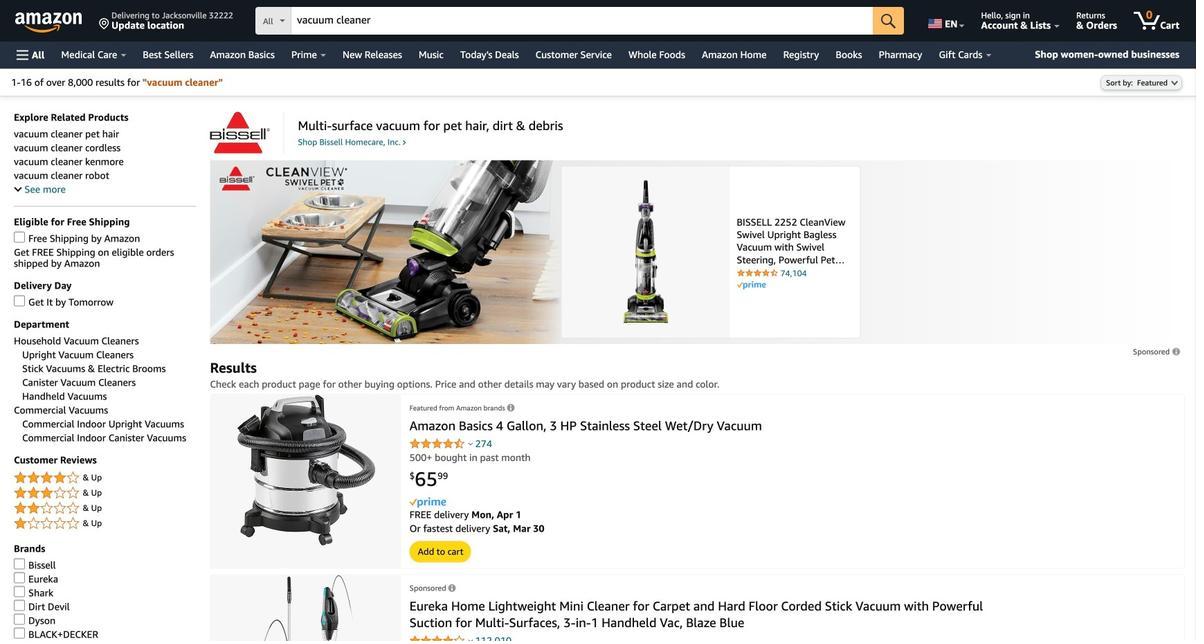 Task type: locate. For each thing, give the bounding box(es) containing it.
amazon image
[[15, 12, 82, 33]]

3 stars & up element
[[14, 485, 196, 502]]

3 checkbox image from the top
[[14, 614, 25, 625]]

1 checkbox image from the top
[[14, 295, 25, 306]]

or fastest delivery sat, mar 30 element
[[410, 523, 545, 534]]

eligible for prime. image
[[737, 281, 766, 290]]

popover image
[[468, 442, 473, 445], [468, 639, 473, 641]]

4 checkbox image from the top
[[14, 586, 25, 597]]

1 popover image from the top
[[468, 442, 473, 445]]

checkbox image
[[14, 232, 25, 243], [14, 600, 25, 611], [14, 614, 25, 625]]

5 checkbox image from the top
[[14, 628, 25, 639]]

free delivery mon, apr 1 element
[[410, 509, 522, 521]]

checkbox image
[[14, 295, 25, 306], [14, 558, 25, 570], [14, 572, 25, 583], [14, 586, 25, 597], [14, 628, 25, 639]]

Search Amazon text field
[[291, 8, 873, 34]]

0 vertical spatial popover image
[[468, 442, 473, 445]]

1 checkbox image from the top
[[14, 232, 25, 243]]

1 star & up element
[[14, 516, 196, 532]]

navigation navigation
[[0, 0, 1197, 69]]

2 checkbox image from the top
[[14, 600, 25, 611]]

None search field
[[255, 7, 904, 36]]

1 vertical spatial checkbox image
[[14, 600, 25, 611]]

2 vertical spatial checkbox image
[[14, 614, 25, 625]]

None submit
[[873, 7, 904, 35]]

sponsored ad - amazon basics 4 gallon, 3 hp stainless steel wet/dry vacuum image
[[237, 395, 375, 546]]

1 vertical spatial popover image
[[468, 639, 473, 641]]

0 vertical spatial checkbox image
[[14, 232, 25, 243]]



Task type: describe. For each thing, give the bounding box(es) containing it.
dropdown image
[[1172, 80, 1179, 85]]

extender expand image
[[14, 184, 22, 192]]

2 checkbox image from the top
[[14, 558, 25, 570]]

sponsored ad - eureka home lightweight mini cleaner for carpet and hard floor corded stick vacuum with powerful suction fo... image
[[259, 575, 353, 641]]

4 stars & up element
[[14, 470, 196, 486]]

2 stars & up element
[[14, 500, 196, 517]]

3 checkbox image from the top
[[14, 572, 25, 583]]

2 popover image from the top
[[468, 639, 473, 641]]

none search field inside navigation navigation
[[255, 7, 904, 36]]

amazon prime image
[[410, 498, 446, 508]]

none submit inside navigation navigation
[[873, 7, 904, 35]]



Task type: vqa. For each thing, say whether or not it's contained in the screenshot.
4 Stars & Up element
yes



